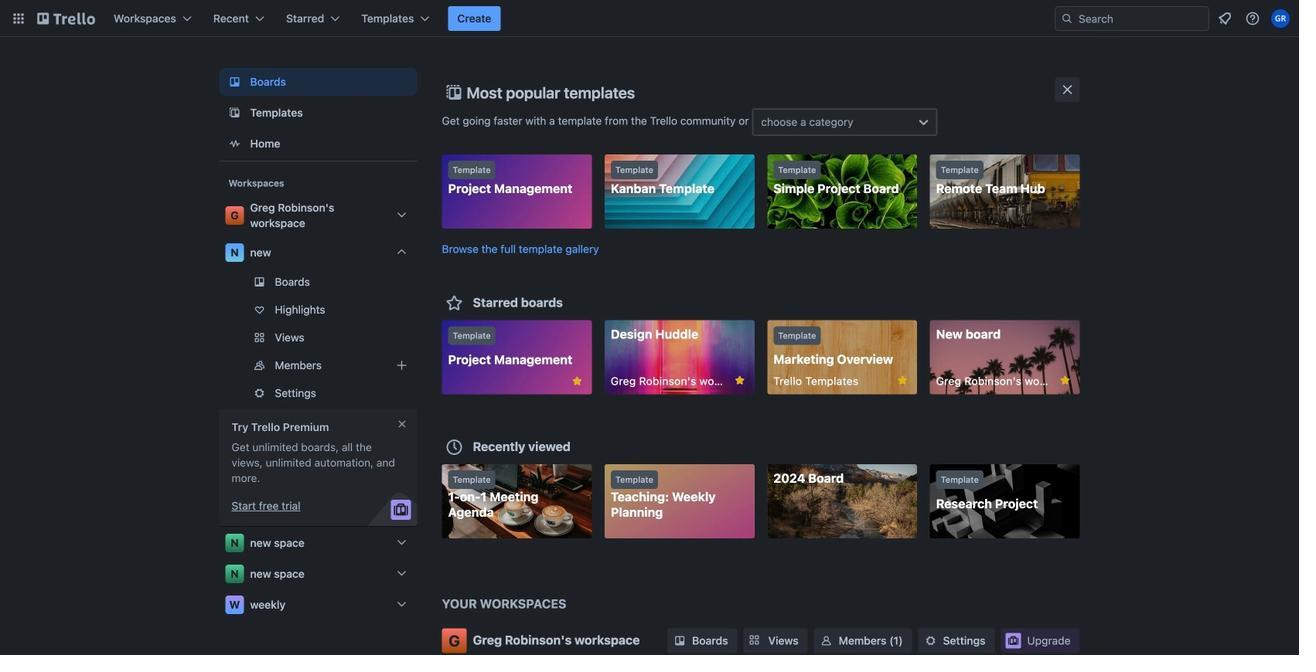 Task type: locate. For each thing, give the bounding box(es) containing it.
template board image
[[225, 104, 244, 122]]

2 sm image from the left
[[819, 634, 834, 649]]

greg robinson (gregrobinson96) image
[[1272, 9, 1290, 28]]

1 sm image from the left
[[672, 634, 688, 649]]

click to unstar this board. it will be removed from your starred list. image
[[896, 374, 910, 388], [570, 375, 584, 389]]

primary element
[[0, 0, 1299, 37]]

sm image
[[672, 634, 688, 649], [819, 634, 834, 649]]

open information menu image
[[1245, 11, 1261, 26]]

1 horizontal spatial sm image
[[819, 634, 834, 649]]

0 horizontal spatial click to unstar this board. it will be removed from your starred list. image
[[570, 375, 584, 389]]

home image
[[225, 135, 244, 153]]

0 horizontal spatial sm image
[[672, 634, 688, 649]]



Task type: vqa. For each thing, say whether or not it's contained in the screenshot.
'Workspace' inside Workspace Settings popup button
no



Task type: describe. For each thing, give the bounding box(es) containing it.
search image
[[1061, 12, 1074, 25]]

0 notifications image
[[1216, 9, 1234, 28]]

board image
[[225, 73, 244, 91]]

back to home image
[[37, 6, 95, 31]]

sm image
[[923, 634, 939, 649]]

Search field
[[1055, 6, 1210, 31]]

add image
[[393, 357, 411, 375]]

click to unstar this board. it will be removed from your starred list. image
[[733, 374, 747, 388]]

1 horizontal spatial click to unstar this board. it will be removed from your starred list. image
[[896, 374, 910, 388]]



